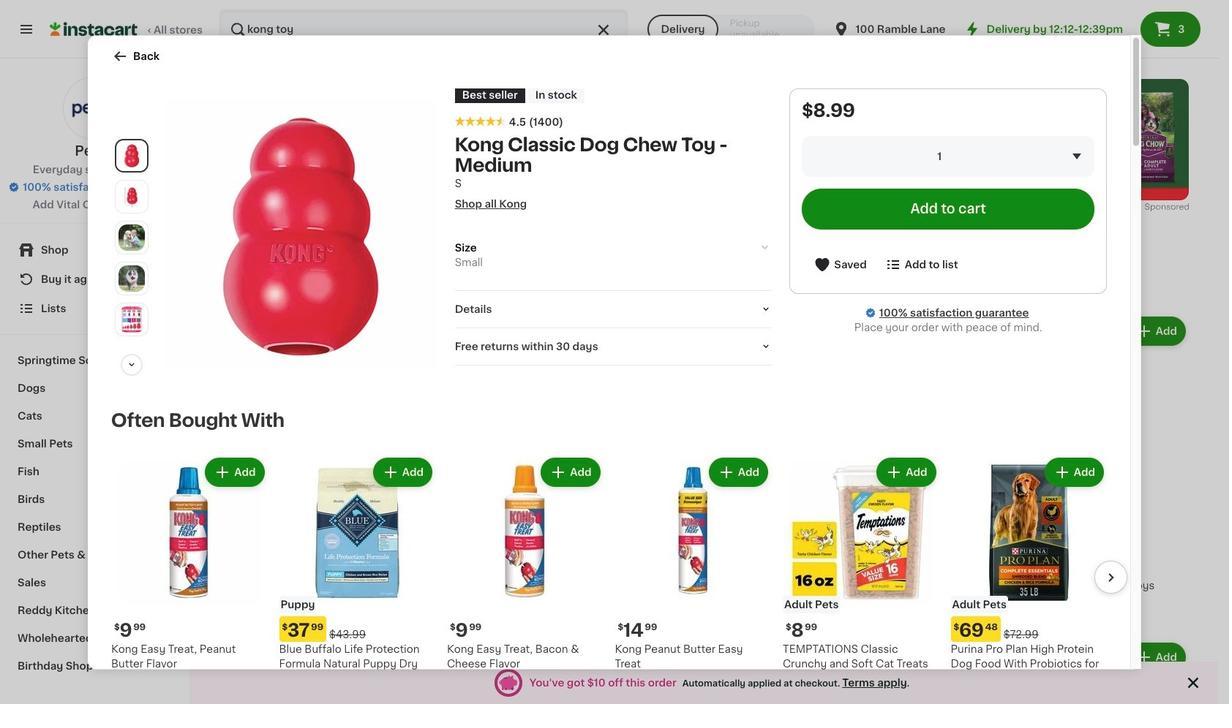 Task type: vqa. For each thing, say whether or not it's contained in the screenshot.
rightmost Sound
no



Task type: locate. For each thing, give the bounding box(es) containing it.
close image
[[1185, 675, 1202, 692]]

dog toys kong classic dog chew toy - medium hero image
[[164, 100, 437, 373]]

2 enlarge dog toys kong classic dog chew toy - medium unknown (opens in a new tab) image from the top
[[119, 306, 145, 333]]

$8.99 element
[[220, 554, 453, 579]]

1 vertical spatial enlarge dog toys kong classic dog chew toy - medium unknown (opens in a new tab) image
[[119, 306, 145, 333]]

status
[[524, 676, 916, 691]]

enlarge dog toys kong classic dog chew toy - medium unknown (opens in a new tab) image
[[119, 224, 145, 251], [119, 265, 145, 292]]

1 vertical spatial enlarge dog toys kong classic dog chew toy - medium unknown (opens in a new tab) image
[[119, 265, 145, 292]]

enlarge dog toys kong classic dog chew toy - medium unknown (opens in a new tab) image
[[119, 183, 145, 210], [119, 306, 145, 333]]

0 vertical spatial enlarge dog toys kong classic dog chew toy - medium unknown (opens in a new tab) image
[[119, 183, 145, 210]]

item carousel region
[[91, 449, 1128, 705]]

None search field
[[219, 9, 629, 50]]

instacart logo image
[[50, 20, 138, 38]]

2 enlarge dog toys kong classic dog chew toy - medium unknown (opens in a new tab) image from the top
[[119, 265, 145, 292]]

0 vertical spatial enlarge dog toys kong classic dog chew toy - medium unknown (opens in a new tab) image
[[119, 224, 145, 251]]

1 enlarge dog toys kong classic dog chew toy - medium unknown (opens in a new tab) image from the top
[[119, 224, 145, 251]]

product group
[[220, 314, 453, 623], [465, 314, 699, 623], [710, 314, 944, 623], [956, 314, 1189, 623], [111, 455, 267, 701], [279, 455, 435, 705], [447, 455, 603, 701], [615, 455, 771, 701], [783, 455, 939, 705], [951, 455, 1107, 705], [220, 641, 453, 705], [465, 641, 699, 705], [710, 641, 944, 705], [956, 641, 1189, 705]]



Task type: describe. For each thing, give the bounding box(es) containing it.
service type group
[[648, 15, 815, 44]]

1 enlarge dog toys kong classic dog chew toy - medium unknown (opens in a new tab) image from the top
[[119, 183, 145, 210]]

enlarge dog toys kong classic dog chew toy - medium hero (opens in a new tab) image
[[119, 142, 145, 169]]

$37.99 original price: $43.99 element
[[279, 617, 435, 642]]

petco logo image
[[63, 76, 127, 141]]

$69.48 original price: $72.99 element
[[951, 617, 1107, 642]]



